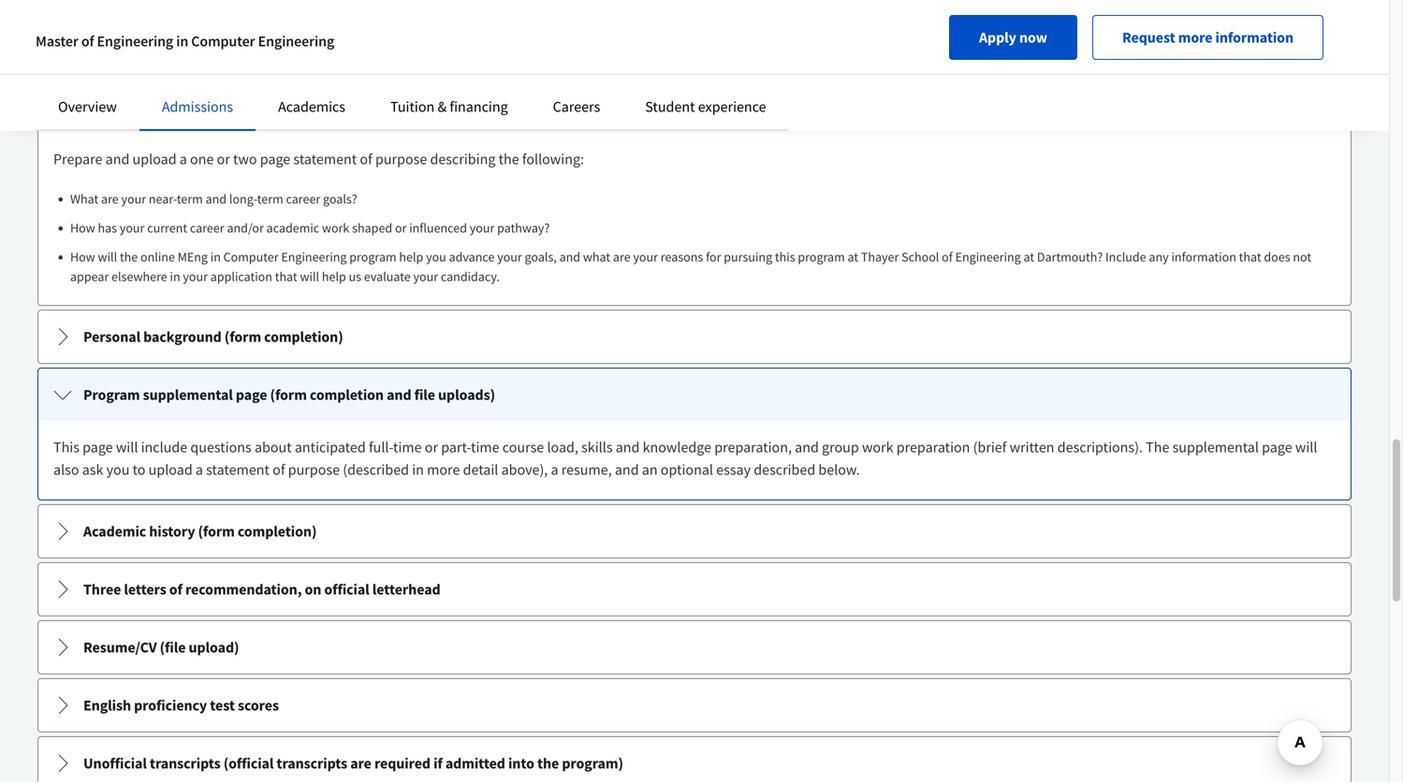 Task type: locate. For each thing, give the bounding box(es) containing it.
1 horizontal spatial supplemental
[[1173, 438, 1259, 457]]

1 vertical spatial (file
[[160, 638, 186, 657]]

of inside dropdown button
[[154, 97, 168, 116]]

0 vertical spatial completion)
[[264, 328, 343, 346]]

(file up two
[[227, 97, 253, 116]]

1 horizontal spatial transcripts
[[277, 755, 347, 773]]

about
[[255, 438, 292, 457]]

(form inside academic history (form completion) dropdown button
[[198, 522, 235, 541]]

1 vertical spatial purpose
[[375, 150, 427, 169]]

work inside list item
[[322, 220, 349, 236]]

0 horizontal spatial statement
[[206, 461, 270, 479]]

proficiency
[[134, 696, 207, 715]]

a left one at top left
[[180, 150, 187, 169]]

0 vertical spatial purpose
[[171, 97, 224, 116]]

of down about
[[273, 461, 285, 479]]

of inside the "this page will include questions about anticipated full-time or part-time course load, skills and knowledge preparation, and group work preparation (brief written descriptions). the supplemental page will also ask you to upload a statement of purpose (described in more detail above), a resume, and an optional essay described below."
[[273, 461, 285, 479]]

completion) up three letters of recommendation, on official letterhead
[[238, 522, 317, 541]]

0 vertical spatial statement
[[293, 150, 357, 169]]

(form right the history
[[198, 522, 235, 541]]

1 vertical spatial completion)
[[238, 522, 317, 541]]

(file right resume/cv
[[160, 638, 186, 657]]

0 vertical spatial (form
[[224, 328, 261, 346]]

1 vertical spatial information
[[1172, 249, 1236, 265]]

computer inside how will the online meng in computer engineering program help you advance your goals, and what are your reasons for pursuing this program at thayer school of engineering at dartmouth? include any information that does not appear elsewhere in your application that will help us evaluate your candidacy.
[[223, 249, 279, 265]]

supplemental
[[143, 386, 233, 404], [1173, 438, 1259, 457]]

statement up "goals?"
[[293, 150, 357, 169]]

ask
[[82, 461, 103, 479]]

0 vertical spatial computer
[[191, 32, 255, 51]]

1 vertical spatial application
[[210, 268, 272, 285]]

at left dartmouth?
[[1024, 249, 1035, 265]]

0 vertical spatial that
[[1239, 249, 1262, 265]]

us
[[349, 268, 361, 285]]

1 horizontal spatial (file
[[227, 97, 253, 116]]

purpose up one at top left
[[171, 97, 224, 116]]

that down 'academic'
[[275, 268, 297, 285]]

evaluate
[[364, 268, 411, 285]]

below.
[[819, 461, 860, 479]]

term up current at left top
[[177, 191, 203, 207]]

2 how from the top
[[70, 249, 95, 265]]

1 horizontal spatial you
[[426, 249, 446, 265]]

transcripts right '(official'
[[277, 755, 347, 773]]

course
[[502, 438, 544, 457]]

1 how from the top
[[70, 220, 95, 236]]

how will the online meng in computer engineering program help you advance your goals, and what are your reasons for pursuing this program at thayer school of engineering at dartmouth? include any information that does not appear elsewhere in your application that will help us evaluate your candidacy. list item
[[70, 247, 1336, 286]]

the left following:
[[499, 150, 519, 169]]

0 horizontal spatial purpose
[[171, 97, 224, 116]]

program supplemental page (form completion and file uploads) button
[[38, 369, 1351, 421]]

or right one at top left
[[217, 150, 230, 169]]

2 horizontal spatial are
[[613, 249, 631, 265]]

if
[[433, 755, 443, 773]]

help left the us
[[322, 268, 346, 285]]

1 vertical spatial you
[[106, 461, 130, 479]]

0 horizontal spatial (file
[[160, 638, 186, 657]]

upload down include
[[149, 461, 193, 479]]

completion) inside dropdown button
[[238, 522, 317, 541]]

purpose inside statement of purpose (file upload) dropdown button
[[171, 97, 224, 116]]

more right request
[[1178, 28, 1213, 47]]

career up 'how has your current career and/or academic work shaped or influenced your pathway?'
[[286, 191, 320, 207]]

2 time from the left
[[471, 438, 499, 457]]

statement down questions
[[206, 461, 270, 479]]

transcripts
[[150, 755, 221, 773], [277, 755, 347, 773]]

shaped
[[352, 220, 392, 236]]

0 vertical spatial (file
[[227, 97, 253, 116]]

2 horizontal spatial or
[[425, 438, 438, 457]]

1 horizontal spatial upload)
[[256, 97, 306, 116]]

1 horizontal spatial program
[[798, 249, 845, 265]]

work
[[322, 220, 349, 236], [862, 438, 894, 457]]

1 vertical spatial that
[[275, 268, 297, 285]]

career
[[286, 191, 320, 207], [190, 220, 224, 236]]

1 vertical spatial supplemental
[[1173, 438, 1259, 457]]

1 vertical spatial work
[[862, 438, 894, 457]]

2 vertical spatial (form
[[198, 522, 235, 541]]

tuition & financing link
[[390, 97, 508, 116]]

(form inside 'personal background (form completion)' dropdown button
[[224, 328, 261, 346]]

of right statement
[[154, 97, 168, 116]]

1 horizontal spatial work
[[862, 438, 894, 457]]

purpose down tuition
[[375, 150, 427, 169]]

2 vertical spatial the
[[537, 755, 559, 773]]

1 vertical spatial the
[[120, 249, 138, 265]]

career down what are your near-term and long-term career goals? on the top of page
[[190, 220, 224, 236]]

or for anticipated
[[425, 438, 438, 457]]

influenced
[[409, 220, 467, 236]]

help
[[399, 249, 423, 265], [322, 268, 346, 285]]

1 horizontal spatial or
[[395, 220, 407, 236]]

or inside list item
[[395, 220, 407, 236]]

0 vertical spatial are
[[101, 191, 119, 207]]

are inside how will the online meng in computer engineering program help you advance your goals, and what are your reasons for pursuing this program at thayer school of engineering at dartmouth? include any information that does not appear elsewhere in your application that will help us evaluate your candidacy.
[[613, 249, 631, 265]]

0 vertical spatial information
[[1216, 28, 1294, 47]]

not
[[1293, 249, 1312, 265]]

2 horizontal spatial a
[[551, 461, 558, 479]]

1 horizontal spatial term
[[257, 191, 283, 207]]

and left file
[[387, 386, 411, 404]]

program up evaluate
[[349, 249, 397, 265]]

1 vertical spatial statement
[[206, 461, 270, 479]]

english proficiency test scores button
[[38, 680, 1351, 732]]

computer up the "admissions" link
[[191, 32, 255, 51]]

financing
[[450, 97, 508, 116]]

does
[[1264, 249, 1291, 265]]

0 horizontal spatial help
[[322, 268, 346, 285]]

1 vertical spatial computer
[[223, 249, 279, 265]]

career inside list item
[[286, 191, 320, 207]]

1 vertical spatial career
[[190, 220, 224, 236]]

student experience
[[645, 97, 766, 116]]

upload) up two
[[256, 97, 306, 116]]

information
[[1216, 28, 1294, 47], [1172, 249, 1236, 265]]

resume/cv (file upload)
[[83, 638, 239, 657]]

1 horizontal spatial help
[[399, 249, 423, 265]]

more down part-
[[427, 461, 460, 479]]

optional
[[661, 461, 713, 479]]

0 horizontal spatial term
[[177, 191, 203, 207]]

how left has
[[70, 220, 95, 236]]

1 term from the left
[[177, 191, 203, 207]]

0 horizontal spatial program
[[349, 249, 397, 265]]

0 vertical spatial upload)
[[256, 97, 306, 116]]

pathway?
[[497, 220, 550, 236]]

0 horizontal spatial the
[[120, 249, 138, 265]]

0 horizontal spatial transcripts
[[150, 755, 221, 773]]

0 horizontal spatial career
[[190, 220, 224, 236]]

1 vertical spatial more
[[427, 461, 460, 479]]

(file
[[227, 97, 253, 116], [160, 638, 186, 657]]

academic
[[83, 522, 146, 541]]

application up the "admissions" link
[[145, 29, 275, 62]]

(form right 'background'
[[224, 328, 261, 346]]

0 horizontal spatial supplemental
[[143, 386, 233, 404]]

list
[[61, 189, 1336, 286]]

thayer
[[861, 249, 899, 265]]

transcripts down english proficiency test scores
[[150, 755, 221, 773]]

of inside how will the online meng in computer engineering program help you advance your goals, and what are your reasons for pursuing this program at thayer school of engineering at dartmouth? include any information that does not appear elsewhere in your application that will help us evaluate your candidacy.
[[942, 249, 953, 265]]

unofficial transcripts (official transcripts are required if admitted into the program)
[[83, 755, 623, 773]]

0 horizontal spatial or
[[217, 150, 230, 169]]

tuition
[[390, 97, 435, 116]]

help up evaluate
[[399, 249, 423, 265]]

what are your near-term and long-term career goals?
[[70, 191, 357, 207]]

term up 'academic'
[[257, 191, 283, 207]]

into
[[508, 755, 534, 773]]

official
[[324, 580, 369, 599]]

a down the load,
[[551, 461, 558, 479]]

you down influenced
[[426, 249, 446, 265]]

this page will include questions about anticipated full-time or part-time course load, skills and knowledge preparation, and group work preparation (brief written descriptions). the supplemental page will also ask you to upload a statement of purpose (described in more detail above), a resume, and an optional essay described below.
[[53, 438, 1318, 479]]

how has your current career and/or academic work shaped or influenced your pathway?
[[70, 220, 550, 236]]

how up the appear
[[70, 249, 95, 265]]

your
[[121, 191, 146, 207], [120, 220, 145, 236], [470, 220, 495, 236], [497, 249, 522, 265], [633, 249, 658, 265], [183, 268, 208, 285], [413, 268, 438, 285]]

0 horizontal spatial time
[[393, 438, 422, 457]]

are inside dropdown button
[[350, 755, 371, 773]]

2 vertical spatial purpose
[[288, 461, 340, 479]]

completion) up "program supplemental page (form completion and file uploads)"
[[264, 328, 343, 346]]

the inside how will the online meng in computer engineering program help you advance your goals, and what are your reasons for pursuing this program at thayer school of engineering at dartmouth? include any information that does not appear elsewhere in your application that will help us evaluate your candidacy.
[[120, 249, 138, 265]]

work right group
[[862, 438, 894, 457]]

1 vertical spatial upload
[[149, 461, 193, 479]]

upload) up test
[[189, 638, 239, 657]]

work down "goals?"
[[322, 220, 349, 236]]

has
[[98, 220, 117, 236]]

your right has
[[120, 220, 145, 236]]

in inside the "this page will include questions about anticipated full-time or part-time course load, skills and knowledge preparation, and group work preparation (brief written descriptions). the supplemental page will also ask you to upload a statement of purpose (described in more detail above), a resume, and an optional essay described below."
[[412, 461, 424, 479]]

0 vertical spatial career
[[286, 191, 320, 207]]

or inside the "this page will include questions about anticipated full-time or part-time course load, skills and knowledge preparation, and group work preparation (brief written descriptions). the supplemental page will also ask you to upload a statement of purpose (described in more detail above), a resume, and an optional essay described below."
[[425, 438, 438, 457]]

and
[[105, 150, 129, 169], [206, 191, 227, 207], [559, 249, 580, 265], [387, 386, 411, 404], [616, 438, 640, 457], [795, 438, 819, 457], [615, 461, 639, 479]]

0 vertical spatial work
[[322, 220, 349, 236]]

information inside button
[[1216, 28, 1294, 47]]

career inside list item
[[190, 220, 224, 236]]

0 horizontal spatial that
[[275, 268, 297, 285]]

how for how has your current career and/or academic work shaped or influenced your pathway?
[[70, 220, 95, 236]]

three letters of recommendation, on official letterhead button
[[38, 564, 1351, 616]]

the up elsewhere
[[120, 249, 138, 265]]

overview link
[[58, 97, 117, 116]]

0 vertical spatial help
[[399, 249, 423, 265]]

1 horizontal spatial more
[[1178, 28, 1213, 47]]

supplemental up include
[[143, 386, 233, 404]]

the right into
[[537, 755, 559, 773]]

(form for history
[[198, 522, 235, 541]]

and right prepare
[[105, 150, 129, 169]]

school
[[902, 249, 939, 265]]

2 horizontal spatial purpose
[[375, 150, 427, 169]]

1 vertical spatial or
[[395, 220, 407, 236]]

goals?
[[323, 191, 357, 207]]

1 horizontal spatial purpose
[[288, 461, 340, 479]]

request
[[1122, 28, 1175, 47]]

program right this
[[798, 249, 845, 265]]

in right (described
[[412, 461, 424, 479]]

2 horizontal spatial the
[[537, 755, 559, 773]]

preparation,
[[714, 438, 792, 457]]

0 vertical spatial or
[[217, 150, 230, 169]]

0 vertical spatial how
[[70, 220, 95, 236]]

1 vertical spatial how
[[70, 249, 95, 265]]

file
[[414, 386, 435, 404]]

0 horizontal spatial at
[[848, 249, 859, 265]]

upload
[[132, 150, 177, 169], [149, 461, 193, 479]]

0 vertical spatial you
[[426, 249, 446, 265]]

prepare and upload a one or two page statement of purpose describing the following:
[[53, 150, 584, 169]]

or left part-
[[425, 438, 438, 457]]

1 horizontal spatial time
[[471, 438, 499, 457]]

0 vertical spatial the
[[499, 150, 519, 169]]

an
[[642, 461, 658, 479]]

purpose down the anticipated
[[288, 461, 340, 479]]

0 horizontal spatial work
[[322, 220, 349, 236]]

1 horizontal spatial at
[[1024, 249, 1035, 265]]

(form up about
[[270, 386, 307, 404]]

a down questions
[[196, 461, 203, 479]]

any
[[1149, 249, 1169, 265]]

2 vertical spatial are
[[350, 755, 371, 773]]

at left thayer
[[848, 249, 859, 265]]

or right shaped
[[395, 220, 407, 236]]

computer down and/or
[[223, 249, 279, 265]]

1 horizontal spatial career
[[286, 191, 320, 207]]

1 vertical spatial (form
[[270, 386, 307, 404]]

time up (described
[[393, 438, 422, 457]]

request more information
[[1122, 28, 1294, 47]]

0 horizontal spatial you
[[106, 461, 130, 479]]

1 vertical spatial are
[[613, 249, 631, 265]]

you left the to
[[106, 461, 130, 479]]

program)
[[562, 755, 623, 773]]

0 horizontal spatial more
[[427, 461, 460, 479]]

the inside dropdown button
[[537, 755, 559, 773]]

time up detail
[[471, 438, 499, 457]]

1 horizontal spatial that
[[1239, 249, 1262, 265]]

how inside how will the online meng in computer engineering program help you advance your goals, and what are your reasons for pursuing this program at thayer school of engineering at dartmouth? include any information that does not appear elsewhere in your application that will help us evaluate your candidacy.
[[70, 249, 95, 265]]

statement inside the "this page will include questions about anticipated full-time or part-time course load, skills and knowledge preparation, and group work preparation (brief written descriptions). the supplemental page will also ask you to upload a statement of purpose (described in more detail above), a resume, and an optional essay described below."
[[206, 461, 270, 479]]

uploads)
[[438, 386, 495, 404]]

are
[[101, 191, 119, 207], [613, 249, 631, 265], [350, 755, 371, 773]]

2 vertical spatial or
[[425, 438, 438, 457]]

and right the skills
[[616, 438, 640, 457]]

upload)
[[256, 97, 306, 116], [189, 638, 239, 657]]

page inside dropdown button
[[236, 386, 267, 404]]

your right evaluate
[[413, 268, 438, 285]]

2 transcripts from the left
[[277, 755, 347, 773]]

1 horizontal spatial are
[[350, 755, 371, 773]]

your up advance
[[470, 220, 495, 236]]

supplemental right 'the'
[[1173, 438, 1259, 457]]

and left what
[[559, 249, 580, 265]]

of right letters
[[169, 580, 182, 599]]

0 vertical spatial more
[[1178, 28, 1213, 47]]

completion) inside dropdown button
[[264, 328, 343, 346]]

completion) for personal background (form completion)
[[264, 328, 343, 346]]

(form for background
[[224, 328, 261, 346]]

and/or
[[227, 220, 264, 236]]

english proficiency test scores
[[83, 696, 279, 715]]

scores
[[238, 696, 279, 715]]

0 vertical spatial supplemental
[[143, 386, 233, 404]]

2 program from the left
[[798, 249, 845, 265]]

and up 'described' at the right bottom of page
[[795, 438, 819, 457]]

dartmouth?
[[1037, 249, 1103, 265]]

for
[[706, 249, 721, 265]]

and left long-
[[206, 191, 227, 207]]

purpose
[[171, 97, 224, 116], [375, 150, 427, 169], [288, 461, 340, 479]]

application down and/or
[[210, 268, 272, 285]]

1 vertical spatial upload)
[[189, 638, 239, 657]]

how inside list item
[[70, 220, 95, 236]]

what are your near-term and long-term career goals? list item
[[70, 189, 1336, 209]]

at
[[848, 249, 859, 265], [1024, 249, 1035, 265]]

of right school
[[942, 249, 953, 265]]

you inside how will the online meng in computer engineering program help you advance your goals, and what are your reasons for pursuing this program at thayer school of engineering at dartmouth? include any information that does not appear elsewhere in your application that will help us evaluate your candidacy.
[[426, 249, 446, 265]]

1 at from the left
[[848, 249, 859, 265]]

upload up near-
[[132, 150, 177, 169]]

will
[[98, 249, 117, 265], [300, 268, 319, 285], [116, 438, 138, 457], [1295, 438, 1318, 457]]

personal background (form completion)
[[83, 328, 343, 346]]

in
[[176, 32, 188, 51], [210, 249, 221, 265], [170, 268, 180, 285], [412, 461, 424, 479]]

2 term from the left
[[257, 191, 283, 207]]

that left does
[[1239, 249, 1262, 265]]



Task type: describe. For each thing, give the bounding box(es) containing it.
the
[[1146, 438, 1170, 457]]

appear
[[70, 268, 109, 285]]

admissions link
[[162, 97, 233, 116]]

master
[[36, 32, 78, 51]]

admitted
[[445, 755, 505, 773]]

student
[[645, 97, 695, 116]]

of inside dropdown button
[[169, 580, 182, 599]]

and inside how will the online meng in computer engineering program help you advance your goals, and what are your reasons for pursuing this program at thayer school of engineering at dartmouth? include any information that does not appear elsewhere in your application that will help us evaluate your candidacy.
[[559, 249, 580, 265]]

statement of purpose (file upload)
[[83, 97, 306, 116]]

materials
[[280, 29, 389, 62]]

1 horizontal spatial a
[[196, 461, 203, 479]]

1 horizontal spatial the
[[499, 150, 519, 169]]

you inside the "this page will include questions about anticipated full-time or part-time course load, skills and knowledge preparation, and group work preparation (brief written descriptions). the supplemental page will also ask you to upload a statement of purpose (described in more detail above), a resume, and an optional essay described below."
[[106, 461, 130, 479]]

(described
[[343, 461, 409, 479]]

engineering right school
[[955, 249, 1021, 265]]

following:
[[522, 150, 584, 169]]

knowledge
[[643, 438, 712, 457]]

1 vertical spatial help
[[322, 268, 346, 285]]

academic history (form completion) button
[[38, 506, 1351, 558]]

what
[[583, 249, 610, 265]]

more inside the "this page will include questions about anticipated full-time or part-time course load, skills and knowledge preparation, and group work preparation (brief written descriptions). the supplemental page will also ask you to upload a statement of purpose (described in more detail above), a resume, and an optional essay described below."
[[427, 461, 460, 479]]

reasons
[[661, 249, 703, 265]]

1 time from the left
[[393, 438, 422, 457]]

academic
[[266, 220, 319, 236]]

your left reasons
[[633, 249, 658, 265]]

or for academic
[[395, 220, 407, 236]]

(official
[[223, 755, 274, 773]]

this
[[775, 249, 795, 265]]

what
[[70, 191, 98, 207]]

detail
[[463, 461, 498, 479]]

resume/cv (file upload) button
[[38, 622, 1351, 674]]

in up statement of purpose (file upload)
[[176, 32, 188, 51]]

skills
[[581, 438, 613, 457]]

part-
[[441, 438, 471, 457]]

engineering down 'how has your current career and/or academic work shaped or influenced your pathway?'
[[281, 249, 347, 265]]

history
[[149, 522, 195, 541]]

purpose inside the "this page will include questions about anticipated full-time or part-time course load, skills and knowledge preparation, and group work preparation (brief written descriptions). the supplemental page will also ask you to upload a statement of purpose (described in more detail above), a resume, and an optional essay described below."
[[288, 461, 340, 479]]

information inside how will the online meng in computer engineering program help you advance your goals, and what are your reasons for pursuing this program at thayer school of engineering at dartmouth? include any information that does not appear elsewhere in your application that will help us evaluate your candidacy.
[[1172, 249, 1236, 265]]

supplemental inside dropdown button
[[143, 386, 233, 404]]

long-
[[229, 191, 257, 207]]

required application materials
[[36, 29, 389, 62]]

1 transcripts from the left
[[150, 755, 221, 773]]

one
[[190, 150, 214, 169]]

meng
[[178, 249, 208, 265]]

academic history (form completion)
[[83, 522, 317, 541]]

three letters of recommendation, on official letterhead
[[83, 580, 441, 599]]

0 horizontal spatial upload)
[[189, 638, 239, 657]]

0 vertical spatial application
[[145, 29, 275, 62]]

descriptions).
[[1058, 438, 1143, 457]]

engineering up statement
[[97, 32, 173, 51]]

how for how will the online meng in computer engineering program help you advance your goals, and what are your reasons for pursuing this program at thayer school of engineering at dartmouth? include any information that does not appear elsewhere in your application that will help us evaluate your candidacy.
[[70, 249, 95, 265]]

0 horizontal spatial a
[[180, 150, 187, 169]]

more inside button
[[1178, 28, 1213, 47]]

in right meng
[[210, 249, 221, 265]]

upload inside the "this page will include questions about anticipated full-time or part-time course load, skills and knowledge preparation, and group work preparation (brief written descriptions). the supplemental page will also ask you to upload a statement of purpose (described in more detail above), a resume, and an optional essay described below."
[[149, 461, 193, 479]]

questions
[[190, 438, 252, 457]]

1 horizontal spatial statement
[[293, 150, 357, 169]]

also
[[53, 461, 79, 479]]

include
[[1106, 249, 1146, 265]]

experience
[[698, 97, 766, 116]]

on
[[305, 580, 321, 599]]

resume,
[[561, 461, 612, 479]]

&
[[438, 97, 447, 116]]

apply
[[979, 28, 1017, 47]]

completion) for academic history (form completion)
[[238, 522, 317, 541]]

your down meng
[[183, 268, 208, 285]]

include
[[141, 438, 187, 457]]

advance
[[449, 249, 495, 265]]

letters
[[124, 580, 166, 599]]

supplemental inside the "this page will include questions about anticipated full-time or part-time course load, skills and knowledge preparation, and group work preparation (brief written descriptions). the supplemental page will also ask you to upload a statement of purpose (described in more detail above), a resume, and an optional essay described below."
[[1173, 438, 1259, 457]]

essay
[[716, 461, 751, 479]]

two
[[233, 150, 257, 169]]

work inside the "this page will include questions about anticipated full-time or part-time course load, skills and knowledge preparation, and group work preparation (brief written descriptions). the supplemental page will also ask you to upload a statement of purpose (described in more detail above), a resume, and an optional essay described below."
[[862, 438, 894, 457]]

how has your current career and/or academic work shaped or influenced your pathway? list item
[[70, 218, 1336, 238]]

test
[[210, 696, 235, 715]]

described
[[754, 461, 816, 479]]

unofficial transcripts (official transcripts are required if admitted into the program) button
[[38, 738, 1351, 783]]

program
[[83, 386, 140, 404]]

student experience link
[[645, 97, 766, 116]]

personal background (form completion) button
[[38, 311, 1351, 363]]

resume/cv
[[83, 638, 157, 657]]

prepare
[[53, 150, 102, 169]]

application inside how will the online meng in computer engineering program help you advance your goals, and what are your reasons for pursuing this program at thayer school of engineering at dartmouth? include any information that does not appear elsewhere in your application that will help us evaluate your candidacy.
[[210, 268, 272, 285]]

three
[[83, 580, 121, 599]]

and inside dropdown button
[[387, 386, 411, 404]]

(brief
[[973, 438, 1007, 457]]

careers
[[553, 97, 600, 116]]

of up shaped
[[360, 150, 372, 169]]

written
[[1010, 438, 1055, 457]]

2 at from the left
[[1024, 249, 1035, 265]]

current
[[147, 220, 187, 236]]

elsewhere
[[111, 268, 167, 285]]

1 program from the left
[[349, 249, 397, 265]]

online
[[140, 249, 175, 265]]

academics link
[[278, 97, 345, 116]]

personal
[[83, 328, 140, 346]]

your left near-
[[121, 191, 146, 207]]

program supplemental page (form completion and file uploads)
[[83, 386, 495, 404]]

tuition & financing
[[390, 97, 508, 116]]

how will the online meng in computer engineering program help you advance your goals, and what are your reasons for pursuing this program at thayer school of engineering at dartmouth? include any information that does not appear elsewhere in your application that will help us evaluate your candidacy.
[[70, 249, 1312, 285]]

your left goals,
[[497, 249, 522, 265]]

group
[[822, 438, 859, 457]]

0 horizontal spatial are
[[101, 191, 119, 207]]

background
[[143, 328, 222, 346]]

in down online
[[170, 268, 180, 285]]

letterhead
[[372, 580, 441, 599]]

apply now button
[[949, 15, 1077, 60]]

academics
[[278, 97, 345, 116]]

and left 'an'
[[615, 461, 639, 479]]

now
[[1019, 28, 1048, 47]]

(form inside program supplemental page (form completion and file uploads) dropdown button
[[270, 386, 307, 404]]

engineering up academics
[[258, 32, 334, 51]]

describing
[[430, 150, 496, 169]]

anticipated
[[295, 438, 366, 457]]

of right master
[[81, 32, 94, 51]]

list containing what are your near-term and long-term career goals?
[[61, 189, 1336, 286]]

request more information button
[[1092, 15, 1324, 60]]

0 vertical spatial upload
[[132, 150, 177, 169]]

this
[[53, 438, 79, 457]]

overview
[[58, 97, 117, 116]]



Task type: vqa. For each thing, say whether or not it's contained in the screenshot.
bottom ARE
yes



